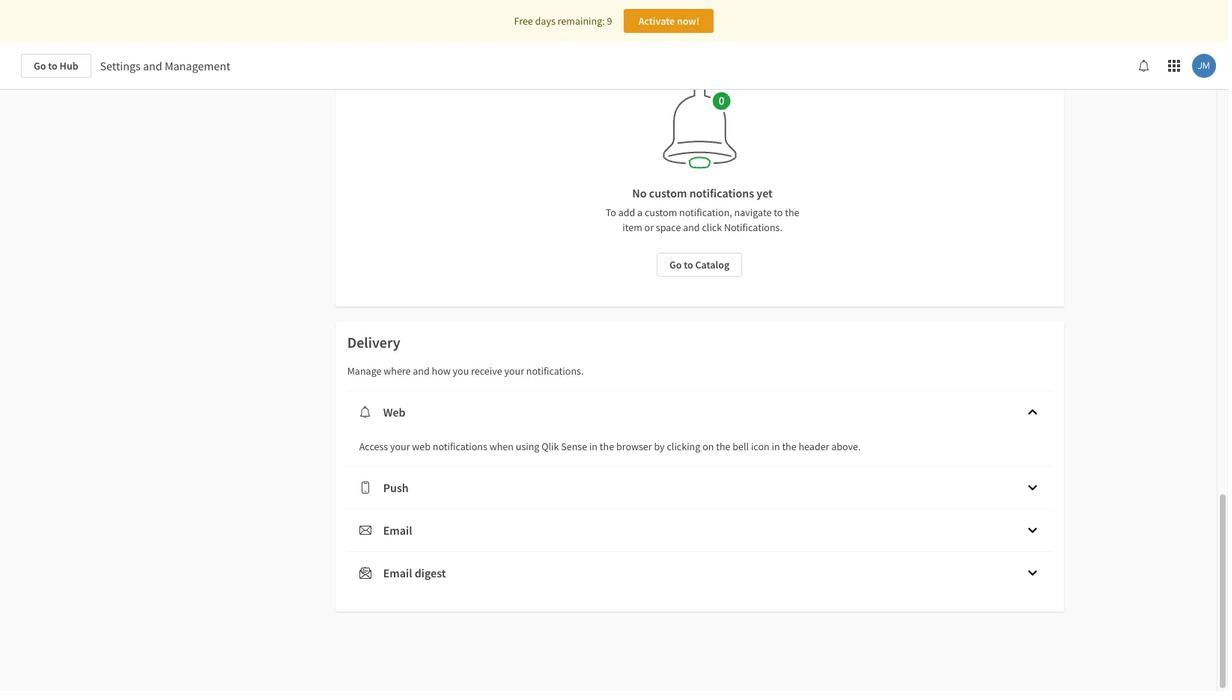 Task type: locate. For each thing, give the bounding box(es) containing it.
to left 'catalog'
[[684, 258, 693, 272]]

free
[[514, 14, 533, 28]]

to inside no custom notifications yet to add a custom notification, navigate to the item or space and click notifications.
[[774, 206, 783, 219]]

using
[[516, 440, 540, 454]]

go for go to catalog
[[669, 258, 682, 272]]

the right navigate
[[785, 206, 799, 219]]

no
[[632, 186, 647, 201]]

go inside button
[[669, 258, 682, 272]]

catalog
[[695, 258, 730, 272]]

email down push
[[383, 523, 412, 538]]

your
[[504, 365, 524, 378], [390, 440, 410, 454]]

0 horizontal spatial your
[[390, 440, 410, 454]]

your right receive
[[504, 365, 524, 378]]

hub
[[60, 59, 78, 73]]

the
[[785, 206, 799, 219], [600, 440, 614, 454], [716, 440, 731, 454], [782, 440, 797, 454]]

go left 'catalog'
[[669, 258, 682, 272]]

web button
[[347, 392, 1052, 434]]

1 vertical spatial custom
[[645, 206, 677, 219]]

notifications right web
[[433, 440, 487, 454]]

0 vertical spatial to
[[48, 59, 58, 73]]

or
[[644, 221, 654, 234]]

2 in from the left
[[772, 440, 780, 454]]

1 email from the top
[[383, 523, 412, 538]]

notifications
[[689, 186, 754, 201], [433, 440, 487, 454]]

1 vertical spatial go
[[669, 258, 682, 272]]

in right icon
[[772, 440, 780, 454]]

header
[[799, 440, 829, 454]]

go for go to hub
[[34, 59, 46, 73]]

and right settings
[[143, 58, 162, 73]]

in
[[589, 440, 598, 454], [772, 440, 780, 454]]

1 vertical spatial email
[[383, 566, 412, 581]]

yet
[[757, 186, 773, 201]]

email inside email dropdown button
[[383, 523, 412, 538]]

free days remaining: 9
[[514, 14, 612, 28]]

to
[[48, 59, 58, 73], [774, 206, 783, 219], [684, 258, 693, 272]]

no custom notifications yet to add a custom notification, navigate to the item or space and click notifications.
[[606, 186, 799, 234]]

to inside button
[[684, 258, 693, 272]]

0 vertical spatial your
[[504, 365, 524, 378]]

0 horizontal spatial to
[[48, 59, 58, 73]]

to
[[606, 206, 616, 219]]

2 horizontal spatial to
[[774, 206, 783, 219]]

to right navigate
[[774, 206, 783, 219]]

email
[[383, 523, 412, 538], [383, 566, 412, 581]]

0 horizontal spatial go
[[34, 59, 46, 73]]

0 vertical spatial go
[[34, 59, 46, 73]]

1 vertical spatial notifications
[[433, 440, 487, 454]]

0 vertical spatial notifications
[[689, 186, 754, 201]]

access
[[359, 440, 388, 454]]

activate
[[639, 14, 675, 28]]

1 vertical spatial to
[[774, 206, 783, 219]]

the inside no custom notifications yet to add a custom notification, navigate to the item or space and click notifications.
[[785, 206, 799, 219]]

custom
[[649, 186, 687, 201], [645, 206, 677, 219]]

push button
[[347, 467, 1052, 509]]

your left web
[[390, 440, 410, 454]]

manage
[[347, 365, 382, 378]]

and left how on the bottom left
[[413, 365, 430, 378]]

settings and management
[[100, 58, 230, 73]]

go
[[34, 59, 46, 73], [669, 258, 682, 272]]

1 horizontal spatial in
[[772, 440, 780, 454]]

2 email from the top
[[383, 566, 412, 581]]

1 horizontal spatial go
[[669, 258, 682, 272]]

1 horizontal spatial to
[[684, 258, 693, 272]]

delivery
[[347, 333, 400, 352]]

in right sense
[[589, 440, 598, 454]]

item
[[623, 221, 642, 234]]

0 horizontal spatial in
[[589, 440, 598, 454]]

manage where and how you receive your notifications.
[[347, 365, 584, 378]]

0 horizontal spatial and
[[143, 58, 162, 73]]

the left browser
[[600, 440, 614, 454]]

on
[[703, 440, 714, 454]]

activate now!
[[639, 14, 700, 28]]

2 vertical spatial to
[[684, 258, 693, 272]]

notifications inside no custom notifications yet to add a custom notification, navigate to the item or space and click notifications.
[[689, 186, 754, 201]]

1 horizontal spatial notifications
[[689, 186, 754, 201]]

days
[[535, 14, 556, 28]]

go to hub link
[[21, 54, 91, 78]]

push
[[383, 481, 409, 496]]

space
[[656, 221, 681, 234]]

and
[[143, 58, 162, 73], [683, 221, 700, 234], [413, 365, 430, 378]]

email inside email digest dropdown button
[[383, 566, 412, 581]]

2 horizontal spatial and
[[683, 221, 700, 234]]

2 vertical spatial and
[[413, 365, 430, 378]]

management
[[165, 58, 230, 73]]

email left digest
[[383, 566, 412, 581]]

web
[[412, 440, 431, 454]]

and inside no custom notifications yet to add a custom notification, navigate to the item or space and click notifications.
[[683, 221, 700, 234]]

notifications up notification,
[[689, 186, 754, 201]]

0 horizontal spatial notifications
[[433, 440, 487, 454]]

to left 'hub'
[[48, 59, 58, 73]]

go left 'hub'
[[34, 59, 46, 73]]

custom up space
[[645, 206, 677, 219]]

1 horizontal spatial your
[[504, 365, 524, 378]]

1 vertical spatial and
[[683, 221, 700, 234]]

0 vertical spatial email
[[383, 523, 412, 538]]

and left click
[[683, 221, 700, 234]]

custom right no
[[649, 186, 687, 201]]

go to catalog
[[669, 258, 730, 272]]

add
[[618, 206, 635, 219]]



Task type: vqa. For each thing, say whether or not it's contained in the screenshot.
Web dropdown button
yes



Task type: describe. For each thing, give the bounding box(es) containing it.
where
[[384, 365, 411, 378]]

bell
[[733, 440, 749, 454]]

email digest button
[[347, 553, 1052, 595]]

email button
[[347, 510, 1052, 552]]

1 in from the left
[[589, 440, 598, 454]]

by
[[654, 440, 665, 454]]

when
[[490, 440, 514, 454]]

you
[[453, 365, 469, 378]]

digest
[[415, 566, 446, 581]]

1 vertical spatial your
[[390, 440, 410, 454]]

to for catalog
[[684, 258, 693, 272]]

navigate
[[734, 206, 772, 219]]

notification,
[[679, 206, 732, 219]]

icon
[[751, 440, 770, 454]]

email digest
[[383, 566, 446, 581]]

qlik
[[542, 440, 559, 454]]

go to catalog button
[[657, 253, 742, 277]]

notifications.
[[526, 365, 584, 378]]

how
[[432, 365, 451, 378]]

0 vertical spatial and
[[143, 58, 162, 73]]

delivery main content
[[0, 0, 1228, 692]]

email for email digest
[[383, 566, 412, 581]]

access your web notifications when using qlik sense in the browser by clicking on the bell icon in the header above.
[[359, 440, 861, 454]]

9
[[607, 14, 612, 28]]

notifications.
[[724, 221, 783, 234]]

a
[[637, 206, 643, 219]]

above.
[[831, 440, 861, 454]]

email for email
[[383, 523, 412, 538]]

web
[[383, 405, 406, 420]]

1 horizontal spatial and
[[413, 365, 430, 378]]

activate now! link
[[624, 9, 714, 33]]

the right on
[[716, 440, 731, 454]]

go to hub
[[34, 59, 78, 73]]

jeremy miller image
[[1192, 54, 1216, 78]]

0 vertical spatial custom
[[649, 186, 687, 201]]

remaining:
[[558, 14, 605, 28]]

clicking
[[667, 440, 700, 454]]

browser
[[616, 440, 652, 454]]

settings
[[100, 58, 141, 73]]

the left header
[[782, 440, 797, 454]]

click
[[702, 221, 722, 234]]

receive
[[471, 365, 502, 378]]

to for hub
[[48, 59, 58, 73]]

now!
[[677, 14, 700, 28]]

sense
[[561, 440, 587, 454]]



